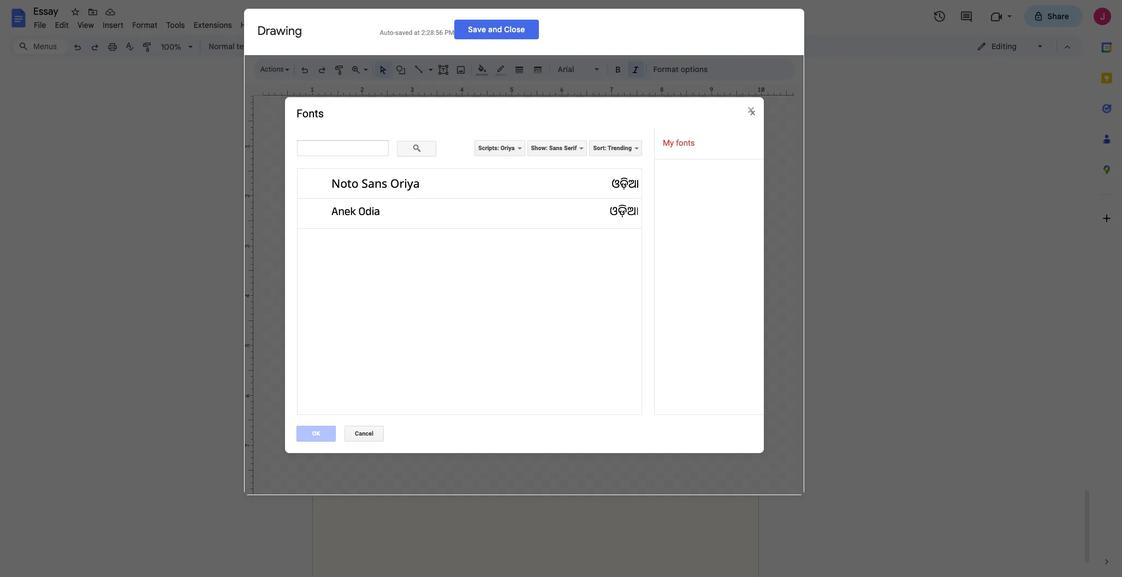 Task type: locate. For each thing, give the bounding box(es) containing it.
drawing application
[[0, 0, 1122, 577]]

drawing heading
[[257, 23, 367, 38]]

save
[[468, 24, 486, 34]]

save and close button
[[454, 19, 539, 39]]

tab list inside menu bar banner
[[1091, 32, 1122, 547]]

Menus field
[[14, 39, 68, 54]]

drawing
[[257, 23, 302, 38]]

tab list
[[1091, 32, 1122, 547]]

menu bar
[[29, 14, 261, 32]]

main toolbar
[[68, 0, 739, 310]]



Task type: describe. For each thing, give the bounding box(es) containing it.
Rename text field
[[29, 4, 64, 17]]

save and close
[[468, 24, 525, 34]]

at
[[414, 29, 420, 36]]

auto-saved at 2:28:56 pm
[[380, 29, 454, 36]]

and
[[488, 24, 502, 34]]

2:28:56
[[421, 29, 443, 36]]

close
[[504, 24, 525, 34]]

saved
[[395, 29, 412, 36]]

Star checkbox
[[68, 4, 83, 20]]

menu bar banner
[[0, 0, 1122, 577]]

auto-
[[380, 29, 395, 36]]

drawing dialog
[[244, 8, 804, 495]]

share. private to only me. image
[[1033, 11, 1043, 21]]

menu bar inside menu bar banner
[[29, 14, 261, 32]]

pm
[[445, 29, 454, 36]]



Task type: vqa. For each thing, say whether or not it's contained in the screenshot.
Pitch by GV
no



